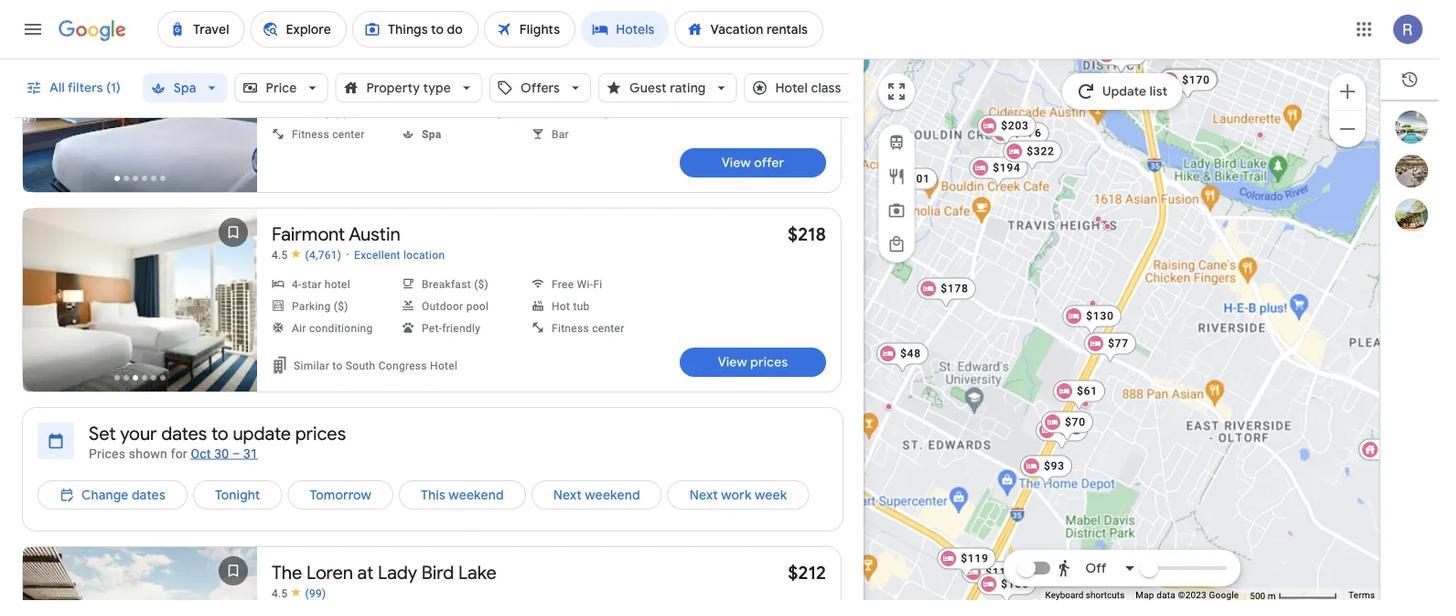 Task type: vqa. For each thing, say whether or not it's contained in the screenshot.
Clear ICON
yes



Task type: locate. For each thing, give the bounding box(es) containing it.
·
[[346, 60, 350, 75], [450, 60, 453, 75], [346, 247, 350, 262]]

excellent for · excellent location
[[354, 248, 401, 261]]

next inside next work week button
[[690, 487, 718, 503]]

1 next from the left
[[553, 487, 582, 503]]

all filters (1)
[[49, 80, 121, 96]]

4.5 inside 4.5 out of 5 stars from 4,761 reviews image
[[272, 248, 288, 261]]

0 horizontal spatial prices
[[295, 422, 346, 445]]

next image
[[211, 282, 255, 326]]

$48 link
[[877, 343, 929, 374]]

4.4
[[272, 61, 288, 74]]

offer
[[754, 155, 785, 171]]

· for · excellent location
[[346, 247, 350, 262]]

1 horizontal spatial weekend
[[585, 487, 640, 503]]

clear image
[[310, 27, 332, 49]]

0 vertical spatial photo 1 image
[[23, 0, 257, 192]]

change
[[81, 487, 129, 503]]

view prices link
[[680, 348, 826, 377]]

0 vertical spatial view
[[722, 155, 751, 171]]

4.5 left (99)
[[272, 587, 288, 600]]

$170
[[1184, 73, 1211, 86], [1183, 74, 1211, 86]]

· right (4,761)
[[346, 247, 350, 262]]

0 vertical spatial $111
[[1133, 81, 1161, 94]]

week
[[755, 487, 787, 503]]

spa button
[[143, 66, 227, 110]]

update
[[233, 422, 291, 445]]

hotel class button
[[745, 66, 873, 110]]

excellent inside "· excellent location ·"
[[354, 61, 401, 74]]

(1,349)
[[305, 61, 342, 74]]

1 horizontal spatial list
[[1381, 111, 1440, 232]]

1 vertical spatial prices
[[295, 422, 346, 445]]

1 location from the top
[[404, 61, 445, 74]]

0 vertical spatial location
[[404, 61, 445, 74]]

1 vertical spatial list
[[38, 472, 815, 532]]

$194
[[993, 162, 1021, 174]]

park west inn image
[[1082, 400, 1089, 408]]

guest rating button
[[599, 66, 737, 110]]

$176 link
[[990, 122, 1049, 153]]

· excellent location
[[346, 247, 445, 262]]

$194 link
[[969, 157, 1028, 188]]

main menu image
[[22, 18, 44, 40]]

2 excellent location link from the top
[[354, 248, 445, 262]]

excellent location link for $218
[[354, 248, 445, 262]]

map region
[[701, 43, 1411, 601]]

0 vertical spatial excellent
[[354, 61, 401, 74]]

0 horizontal spatial $111 link
[[962, 561, 1021, 593]]

1 horizontal spatial $111
[[1133, 81, 1161, 94]]

location inside · excellent location
[[404, 248, 445, 261]]

$203 link
[[978, 115, 1037, 146]]

photos list
[[23, 0, 257, 208], [15, 203, 265, 407], [23, 547, 257, 601]]

4.5 for (99)
[[272, 587, 288, 600]]

view
[[722, 155, 751, 171], [718, 354, 747, 371]]

2 location from the top
[[404, 248, 445, 261]]

next for next weekend
[[553, 487, 582, 503]]

1 vertical spatial dates
[[132, 487, 166, 503]]

view larger map image
[[886, 81, 908, 102]]

0 vertical spatial dates
[[161, 422, 207, 445]]

1 4.5 from the top
[[272, 248, 288, 261]]

tomorrow button
[[288, 473, 393, 517]]

dates up for
[[161, 422, 207, 445]]

view inside button
[[722, 155, 751, 171]]

excellent up property
[[354, 61, 401, 74]]

2 photo 1 image from the top
[[23, 547, 257, 601]]

1 vertical spatial location
[[404, 248, 445, 261]]

$92
[[1060, 424, 1081, 437]]

next weekend
[[553, 487, 640, 503]]

$212 link
[[788, 561, 826, 584]]

0 horizontal spatial next
[[553, 487, 582, 503]]

photos list for $218
[[15, 203, 265, 407]]

excellent right (4,761)
[[354, 248, 401, 261]]

(1)
[[106, 80, 121, 96]]

zoom in map image
[[1337, 80, 1359, 102]]

list containing change dates
[[38, 472, 815, 532]]

recently viewed element
[[1381, 59, 1440, 100]]

type
[[423, 80, 451, 96]]

excellent location link right (4,761)
[[354, 248, 445, 262]]

1 vertical spatial excellent location link
[[354, 248, 445, 262]]

1 excellent from the top
[[354, 61, 401, 74]]

4.5 inside 4.5 out of 5 stars from 99 reviews image
[[272, 587, 288, 600]]

$111 link down the $95 link
[[1109, 76, 1168, 108]]

$218
[[788, 222, 826, 246]]

rating
[[670, 80, 706, 96]]

4.5
[[272, 248, 288, 261], [272, 587, 288, 600]]

excellent location link up property
[[354, 61, 445, 75]]

view offer button
[[680, 148, 826, 178]]

excellent inside · excellent location
[[354, 248, 401, 261]]

this weekend button
[[399, 473, 526, 517]]

location for · excellent location ·
[[404, 61, 445, 74]]

save fairmont austin to collection image
[[211, 210, 255, 254]]

1 vertical spatial excellent
[[354, 248, 401, 261]]

list
[[1150, 83, 1168, 100]]

next inside next weekend button
[[553, 487, 582, 503]]

2 excellent from the top
[[354, 248, 401, 261]]

view inside button
[[718, 354, 747, 371]]

list
[[1381, 111, 1440, 232], [38, 472, 815, 532]]

0 vertical spatial excellent location link
[[354, 61, 445, 75]]

1 vertical spatial 4.5
[[272, 587, 288, 600]]

$111 link left keyboard
[[962, 561, 1021, 593]]

1 vertical spatial $111
[[986, 566, 1014, 579]]

your
[[120, 422, 157, 445]]

· right (1,349)
[[346, 60, 350, 75]]

view offer
[[722, 155, 785, 171]]

excellent
[[354, 61, 401, 74], [354, 248, 401, 261]]

1 vertical spatial $111 link
[[962, 561, 1021, 593]]

$111 for the left $111 "link"
[[986, 566, 1014, 579]]

1 excellent location link from the top
[[354, 61, 445, 75]]

$219 link
[[788, 1, 826, 24]]

$111 down $95
[[1133, 81, 1161, 94]]

2 button
[[761, 15, 846, 59]]

$322
[[1027, 145, 1055, 158]]

0 horizontal spatial list
[[38, 472, 815, 532]]

bel air motel image
[[885, 403, 893, 410]]

0 horizontal spatial $111
[[986, 566, 1014, 579]]

change dates button
[[38, 473, 188, 517]]

hotel class
[[776, 80, 841, 96]]

1 horizontal spatial prices
[[751, 354, 788, 371]]

weekend for this weekend
[[449, 487, 504, 503]]

$111 down the $119
[[986, 566, 1014, 579]]

weekend
[[449, 487, 504, 503], [585, 487, 640, 503]]

0 vertical spatial 4.5
[[272, 248, 288, 261]]

price button
[[235, 66, 328, 110]]

to
[[211, 422, 229, 445]]

0 vertical spatial prices
[[751, 354, 788, 371]]

dates down shown
[[132, 487, 166, 503]]

2 next from the left
[[690, 487, 718, 503]]

$70
[[1065, 416, 1086, 429]]

1 weekend from the left
[[449, 487, 504, 503]]

dates
[[161, 422, 207, 445], [132, 487, 166, 503]]

1 horizontal spatial next
[[690, 487, 718, 503]]

1 vertical spatial photo 1 image
[[23, 547, 257, 601]]

next
[[553, 487, 582, 503], [690, 487, 718, 503]]

all
[[49, 80, 65, 96]]

location inside "· excellent location ·"
[[404, 61, 445, 74]]

off button
[[1052, 546, 1142, 590]]

$170 link
[[1160, 68, 1219, 99], [1159, 69, 1218, 100]]

property type button
[[335, 66, 482, 110]]

(4,761)
[[305, 248, 342, 261]]

change dates
[[81, 487, 166, 503]]

$119 link
[[937, 548, 996, 579]]

2 4.5 from the top
[[272, 587, 288, 600]]

excellent location link
[[354, 61, 445, 75], [354, 248, 445, 262]]

location for · excellent location
[[404, 248, 445, 261]]

0 vertical spatial $111 link
[[1109, 76, 1168, 108]]

view for $219
[[722, 155, 751, 171]]

this weekend
[[421, 487, 504, 503]]

filters form
[[15, 2, 873, 128]]

4.5 left (4,761)
[[272, 248, 288, 261]]

0 horizontal spatial weekend
[[449, 487, 504, 503]]

photo 1 image
[[23, 0, 257, 192], [23, 547, 257, 601]]

$61
[[1077, 385, 1098, 398]]

1 vertical spatial view
[[718, 354, 747, 371]]

2 weekend from the left
[[585, 487, 640, 503]]



Task type: describe. For each thing, give the bounding box(es) containing it.
for
[[171, 446, 187, 461]]

filters
[[68, 80, 103, 96]]

oct 30 – 31 button
[[191, 446, 258, 461]]

view for $218
[[718, 354, 747, 371]]

$130 link
[[1063, 305, 1122, 336]]

4.5 out of 5 stars from 99 reviews image
[[272, 587, 326, 600]]

terms
[[1349, 590, 1375, 601]]

photos list for $219
[[23, 0, 257, 208]]

$212
[[788, 561, 826, 584]]

4.5 out of 5 stars from 4,761 reviews image
[[272, 248, 342, 262]]

class
[[811, 80, 841, 96]]

update list button
[[1062, 73, 1183, 110]]

next weekend button
[[531, 473, 662, 517]]

set your dates to update prices prices shown for oct 30 – 31
[[89, 422, 346, 461]]

photo 3 image
[[15, 203, 265, 398]]

excellent location link for $219
[[354, 61, 445, 75]]

· excellent location ·
[[346, 60, 453, 75]]

eco-
[[475, 61, 497, 74]]

excellent for · excellent location ·
[[354, 61, 401, 74]]

shortcuts
[[1086, 590, 1125, 601]]

dates inside button
[[132, 487, 166, 503]]

$111 for right $111 "link"
[[1133, 81, 1161, 94]]

$92 link
[[1036, 420, 1088, 451]]

$95 link
[[1096, 43, 1148, 75]]

$93 link
[[1020, 455, 1073, 486]]

view prices
[[718, 354, 788, 371]]

$156 link
[[978, 573, 1037, 601]]

motel 71 image
[[1147, 569, 1154, 576]]

update list
[[1103, 83, 1168, 100]]

$156
[[1001, 578, 1029, 591]]

$203
[[1001, 119, 1029, 132]]

oct
[[191, 446, 211, 461]]

weekend for next weekend
[[585, 487, 640, 503]]

(99)
[[305, 587, 326, 600]]

2
[[803, 29, 810, 44]]

4.4 out of 5 stars from 1,349 reviews image
[[272, 61, 342, 75]]

Check-in text field
[[410, 16, 519, 58]]

dates inside set your dates to update prices prices shown for oct 30 – 31
[[161, 422, 207, 445]]

1 horizontal spatial $111 link
[[1109, 76, 1168, 108]]

Check-out text field
[[588, 16, 699, 58]]

guest rating
[[630, 80, 706, 96]]

next work week button
[[668, 473, 809, 517]]

tonight button
[[193, 473, 282, 517]]

tonight
[[215, 487, 260, 503]]

· for · excellent location ·
[[346, 60, 350, 75]]

$48
[[901, 347, 922, 360]]

$178
[[941, 282, 969, 295]]

$219
[[788, 1, 826, 24]]

tomorrow
[[310, 487, 372, 503]]

offers
[[521, 80, 560, 96]]

zoom out map image
[[1337, 118, 1359, 140]]

property
[[366, 80, 420, 96]]

keyboard shortcuts button
[[1046, 589, 1125, 601]]

recently viewed image
[[1401, 70, 1419, 89]]

wanderjaunt - travis heights apartments image
[[1089, 300, 1097, 307]]

all filters (1) button
[[15, 66, 135, 110]]

30 – 31
[[214, 446, 258, 461]]

4.5 for (4,761)
[[272, 248, 288, 261]]

guest
[[630, 80, 667, 96]]

$77
[[1108, 337, 1129, 350]]

bingalow image
[[1257, 131, 1264, 139]]

soco spaces travis heights modern green door image
[[1104, 223, 1111, 230]]

certified
[[497, 61, 540, 74]]

property type
[[366, 80, 451, 96]]

data
[[1157, 590, 1176, 601]]

©2023
[[1178, 590, 1207, 601]]

price
[[266, 80, 297, 96]]

1 photo 1 image from the top
[[23, 0, 257, 192]]

shown
[[129, 446, 167, 461]]

$178 link
[[917, 278, 976, 309]]

keyboard
[[1046, 590, 1084, 601]]

prices inside set your dates to update prices prices shown for oct 30 – 31
[[295, 422, 346, 445]]

$176
[[1014, 127, 1042, 140]]

$101 link
[[879, 168, 938, 199]]

$70 link
[[1042, 411, 1094, 442]]

google
[[1209, 590, 1239, 601]]

spa
[[174, 80, 196, 96]]

· up type
[[450, 60, 453, 75]]

update
[[1103, 83, 1147, 100]]

$61 link
[[1053, 380, 1105, 411]]

view prices button
[[680, 348, 826, 377]]

next for next work week
[[690, 487, 718, 503]]

back image
[[25, 282, 69, 326]]

$130
[[1087, 310, 1114, 323]]

outsite austin - travis heights image
[[1095, 216, 1102, 223]]

$77 link
[[1085, 333, 1137, 364]]

save the loren at lady bird lake to collection image
[[211, 549, 255, 593]]

eco-certified
[[475, 61, 540, 74]]

view offer link
[[680, 148, 826, 178]]

$95
[[1119, 48, 1140, 61]]

map data ©2023 google
[[1136, 590, 1239, 601]]

terms link
[[1349, 590, 1375, 601]]

next work week
[[690, 487, 787, 503]]

offers button
[[490, 66, 591, 110]]

0 vertical spatial list
[[1381, 111, 1440, 232]]

$101
[[903, 173, 930, 185]]

off
[[1086, 560, 1107, 577]]

$93
[[1044, 460, 1065, 473]]

work
[[721, 487, 752, 503]]

prices inside button
[[751, 354, 788, 371]]



